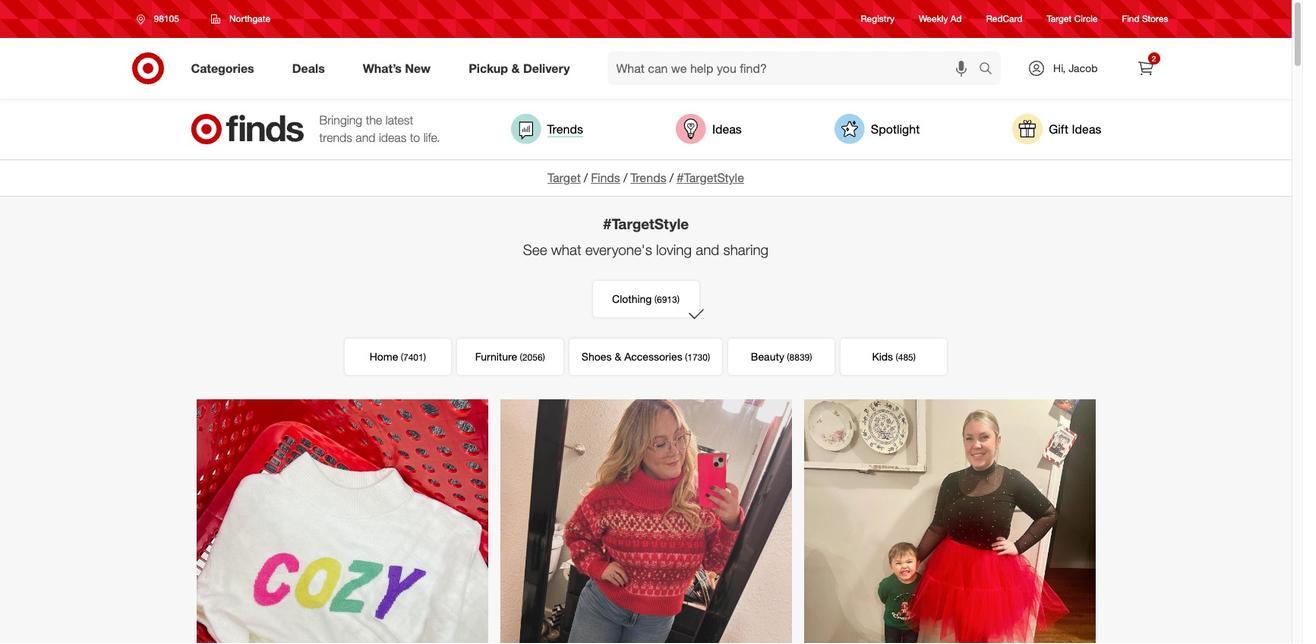 Task type: vqa. For each thing, say whether or not it's contained in the screenshot.
rightmost LOOK
no



Task type: describe. For each thing, give the bounding box(es) containing it.
1730
[[688, 351, 708, 363]]

hi, jacob
[[1053, 62, 1098, 74]]

see
[[523, 240, 547, 258]]

8839
[[790, 351, 810, 363]]

see what everyone's loving and sharing
[[523, 240, 769, 258]]

) for beauty
[[810, 351, 812, 363]]

#targetstyle link
[[677, 170, 744, 185]]

( for kids
[[896, 351, 898, 363]]

ideas link
[[676, 114, 742, 144]]

weekly
[[919, 13, 948, 25]]

home ( 7401 )
[[370, 350, 426, 363]]

home
[[370, 350, 398, 363]]

ad
[[951, 13, 962, 25]]

trends
[[319, 130, 352, 145]]

weekly ad
[[919, 13, 962, 25]]

stores
[[1142, 13, 1169, 25]]

1 vertical spatial trends
[[631, 170, 667, 185]]

target / finds / trends / #targetstyle
[[548, 170, 744, 185]]

1 horizontal spatial trends link
[[631, 170, 667, 185]]

user image by @onesizefritzall image
[[500, 399, 792, 643]]

clothing ( 6913 )
[[612, 292, 680, 305]]

98105
[[154, 13, 179, 24]]

deals link
[[279, 52, 344, 85]]

1 / from the left
[[584, 170, 588, 185]]

everyone's
[[585, 240, 652, 258]]

485
[[898, 351, 914, 363]]

gift ideas
[[1049, 121, 1102, 136]]

pickup & delivery
[[469, 60, 570, 76]]

gift ideas link
[[1013, 114, 1102, 144]]

ideas inside gift ideas link
[[1072, 121, 1102, 136]]

6913
[[657, 294, 677, 305]]

kids
[[872, 350, 893, 363]]

delivery
[[523, 60, 570, 76]]

clothing
[[612, 292, 652, 305]]

search button
[[972, 52, 1009, 88]]

weekly ad link
[[919, 12, 962, 25]]

ideas
[[379, 130, 407, 145]]

pickup & delivery link
[[456, 52, 589, 85]]

spotlight
[[871, 121, 920, 136]]

deals
[[292, 60, 325, 76]]

new
[[405, 60, 431, 76]]

kids ( 485 )
[[872, 350, 916, 363]]

circle
[[1075, 13, 1098, 25]]

user image by @krisjjane image
[[804, 399, 1096, 643]]

) for clothing
[[677, 294, 680, 305]]

target link
[[548, 170, 581, 185]]

gift
[[1049, 121, 1069, 136]]

( inside shoes & accessories ( 1730 )
[[685, 351, 688, 363]]

what's new link
[[350, 52, 450, 85]]

( for furniture
[[520, 351, 522, 363]]

life.
[[424, 130, 440, 145]]

spotlight link
[[835, 114, 920, 144]]

to
[[410, 130, 420, 145]]

what
[[551, 240, 581, 258]]

1 vertical spatial #targetstyle
[[603, 215, 689, 232]]

what's new
[[363, 60, 431, 76]]

northgate button
[[201, 5, 280, 33]]

user image by @twotargetmoms image
[[196, 399, 488, 643]]

0 vertical spatial #targetstyle
[[677, 170, 744, 185]]

) for kids
[[914, 351, 916, 363]]

2 / from the left
[[623, 170, 628, 185]]

latest
[[386, 113, 413, 128]]



Task type: locate. For each thing, give the bounding box(es) containing it.
1 horizontal spatial /
[[623, 170, 628, 185]]

1 vertical spatial and
[[696, 240, 719, 258]]

trends right finds
[[631, 170, 667, 185]]

1 ideas from the left
[[712, 121, 742, 136]]

1 horizontal spatial target
[[1047, 13, 1072, 25]]

( inside the home ( 7401 )
[[401, 351, 403, 363]]

7401
[[403, 351, 424, 363]]

2056
[[522, 351, 543, 363]]

( right the furniture
[[520, 351, 522, 363]]

0 vertical spatial target
[[1047, 13, 1072, 25]]

hi,
[[1053, 62, 1066, 74]]

target left circle
[[1047, 13, 1072, 25]]

( right accessories
[[685, 351, 688, 363]]

2 ideas from the left
[[1072, 121, 1102, 136]]

) inside shoes & accessories ( 1730 )
[[708, 351, 710, 363]]

trends link right finds
[[631, 170, 667, 185]]

( inside furniture ( 2056 )
[[520, 351, 522, 363]]

What can we help you find? suggestions appear below search field
[[607, 52, 983, 85]]

and
[[356, 130, 376, 145], [696, 240, 719, 258]]

1 horizontal spatial and
[[696, 240, 719, 258]]

0 horizontal spatial and
[[356, 130, 376, 145]]

pickup
[[469, 60, 508, 76]]

( right clothing
[[655, 294, 657, 305]]

) inside beauty ( 8839 )
[[810, 351, 812, 363]]

ideas right gift
[[1072, 121, 1102, 136]]

) right the furniture
[[543, 351, 545, 363]]

/ left finds
[[584, 170, 588, 185]]

0 horizontal spatial trends
[[547, 121, 583, 136]]

find stores link
[[1122, 12, 1169, 25]]

& for delivery
[[512, 60, 520, 76]]

bringing
[[319, 113, 363, 128]]

& right pickup
[[512, 60, 520, 76]]

#targetstyle down ideas link
[[677, 170, 744, 185]]

)
[[677, 294, 680, 305], [424, 351, 426, 363], [543, 351, 545, 363], [708, 351, 710, 363], [810, 351, 812, 363], [914, 351, 916, 363]]

( for clothing
[[655, 294, 657, 305]]

ideas inside ideas link
[[712, 121, 742, 136]]

beauty ( 8839 )
[[751, 350, 812, 363]]

bringing the latest trends and ideas to life.
[[319, 113, 440, 145]]

furniture ( 2056 )
[[475, 350, 545, 363]]

( for home
[[401, 351, 403, 363]]

0 vertical spatial trends
[[547, 121, 583, 136]]

northgate
[[229, 13, 270, 24]]

and right loving
[[696, 240, 719, 258]]

3 / from the left
[[670, 170, 674, 185]]

beauty
[[751, 350, 785, 363]]

ideas
[[712, 121, 742, 136], [1072, 121, 1102, 136]]

sharing
[[723, 240, 769, 258]]

target finds image
[[190, 114, 304, 144]]

/
[[584, 170, 588, 185], [623, 170, 628, 185], [670, 170, 674, 185]]

2 horizontal spatial /
[[670, 170, 674, 185]]

trends up target link
[[547, 121, 583, 136]]

) inside clothing ( 6913 )
[[677, 294, 680, 305]]

0 vertical spatial and
[[356, 130, 376, 145]]

#targetstyle
[[677, 170, 744, 185], [603, 215, 689, 232]]

trends inside trends link
[[547, 121, 583, 136]]

1 vertical spatial trends link
[[631, 170, 667, 185]]

and for loving
[[696, 240, 719, 258]]

( inside kids ( 485 )
[[896, 351, 898, 363]]

loving
[[656, 240, 692, 258]]

) right 'beauty' at the bottom of page
[[810, 351, 812, 363]]

) inside the home ( 7401 )
[[424, 351, 426, 363]]

redcard
[[986, 13, 1023, 25]]

categories
[[191, 60, 254, 76]]

) inside furniture ( 2056 )
[[543, 351, 545, 363]]

) right accessories
[[708, 351, 710, 363]]

0 horizontal spatial trends link
[[511, 114, 583, 144]]

trends link up target link
[[511, 114, 583, 144]]

the
[[366, 113, 382, 128]]

1 horizontal spatial trends
[[631, 170, 667, 185]]

ideas up #targetstyle "link"
[[712, 121, 742, 136]]

target for target / finds / trends / #targetstyle
[[548, 170, 581, 185]]

registry
[[861, 13, 895, 25]]

target
[[1047, 13, 1072, 25], [548, 170, 581, 185]]

) inside kids ( 485 )
[[914, 351, 916, 363]]

2 link
[[1129, 52, 1162, 85]]

shoes & accessories ( 1730 )
[[582, 350, 710, 363]]

) right kids
[[914, 351, 916, 363]]

1 vertical spatial target
[[548, 170, 581, 185]]

/ left #targetstyle "link"
[[670, 170, 674, 185]]

1 horizontal spatial ideas
[[1072, 121, 1102, 136]]

1 horizontal spatial &
[[615, 350, 621, 363]]

) for home
[[424, 351, 426, 363]]

( right 'beauty' at the bottom of page
[[787, 351, 790, 363]]

target left the finds link
[[548, 170, 581, 185]]

0 horizontal spatial ideas
[[712, 121, 742, 136]]

accessories
[[624, 350, 683, 363]]

(
[[655, 294, 657, 305], [401, 351, 403, 363], [520, 351, 522, 363], [685, 351, 688, 363], [787, 351, 790, 363], [896, 351, 898, 363]]

( right kids
[[896, 351, 898, 363]]

2
[[1152, 54, 1156, 63]]

search
[[972, 62, 1009, 77]]

/ right finds
[[623, 170, 628, 185]]

) for furniture
[[543, 351, 545, 363]]

find
[[1122, 13, 1140, 25]]

0 vertical spatial &
[[512, 60, 520, 76]]

furniture
[[475, 350, 517, 363]]

find stores
[[1122, 13, 1169, 25]]

finds link
[[591, 170, 620, 185]]

) right home
[[424, 351, 426, 363]]

and inside 'bringing the latest trends and ideas to life.'
[[356, 130, 376, 145]]

&
[[512, 60, 520, 76], [615, 350, 621, 363]]

( for beauty
[[787, 351, 790, 363]]

target circle
[[1047, 13, 1098, 25]]

( inside clothing ( 6913 )
[[655, 294, 657, 305]]

shoes
[[582, 350, 612, 363]]

registry link
[[861, 12, 895, 25]]

#targetstyle up see what everyone's loving and sharing
[[603, 215, 689, 232]]

98105 button
[[126, 5, 195, 33]]

& right shoes
[[615, 350, 621, 363]]

( inside beauty ( 8839 )
[[787, 351, 790, 363]]

1 vertical spatial &
[[615, 350, 621, 363]]

jacob
[[1069, 62, 1098, 74]]

target circle link
[[1047, 12, 1098, 25]]

& for accessories
[[615, 350, 621, 363]]

finds
[[591, 170, 620, 185]]

target for target circle
[[1047, 13, 1072, 25]]

what's
[[363, 60, 402, 76]]

redcard link
[[986, 12, 1023, 25]]

categories link
[[178, 52, 273, 85]]

0 vertical spatial trends link
[[511, 114, 583, 144]]

and down the in the left top of the page
[[356, 130, 376, 145]]

trends
[[547, 121, 583, 136], [631, 170, 667, 185]]

0 horizontal spatial target
[[548, 170, 581, 185]]

( right home
[[401, 351, 403, 363]]

and for trends
[[356, 130, 376, 145]]

) right clothing
[[677, 294, 680, 305]]

trends link
[[511, 114, 583, 144], [631, 170, 667, 185]]

0 horizontal spatial /
[[584, 170, 588, 185]]

0 horizontal spatial &
[[512, 60, 520, 76]]



